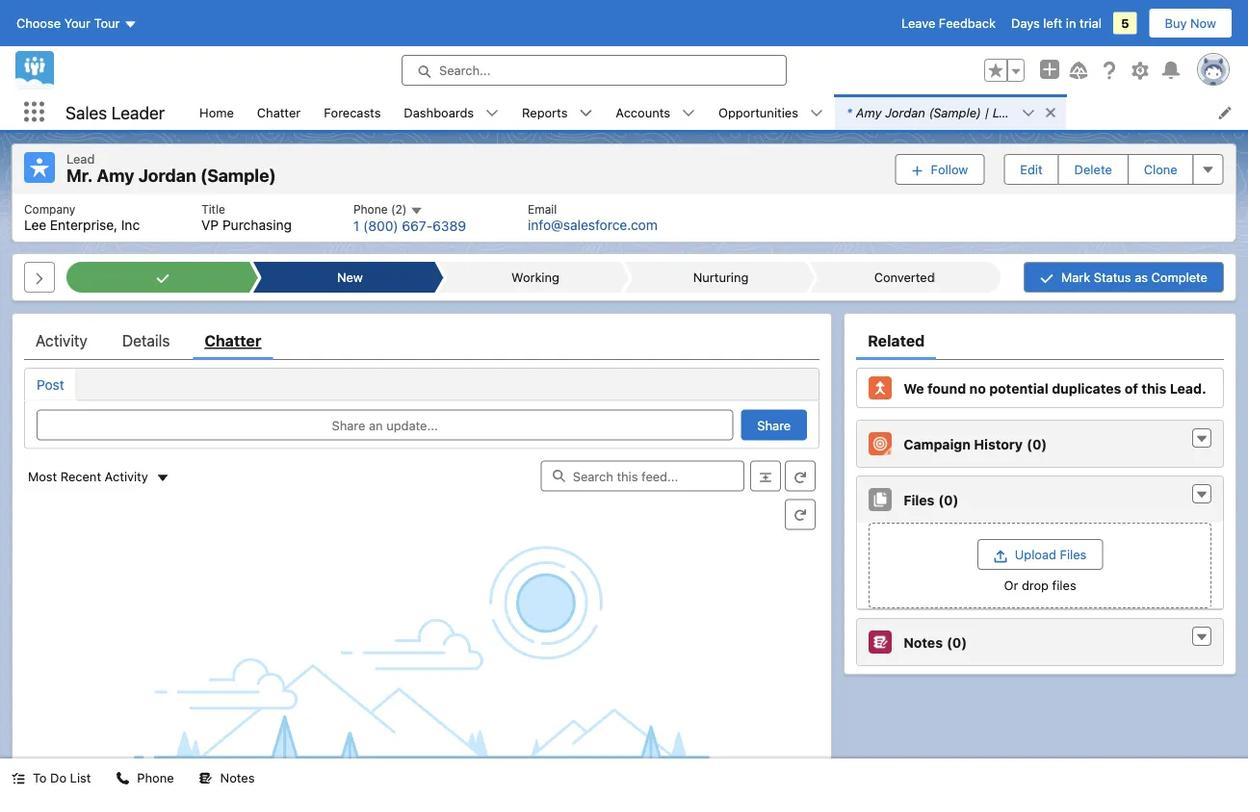 Task type: describe. For each thing, give the bounding box(es) containing it.
1
[[353, 218, 360, 234]]

text default image inside to do list button
[[12, 772, 25, 786]]

sales
[[65, 102, 107, 123]]

667-
[[402, 218, 433, 234]]

dashboards link
[[392, 94, 486, 130]]

company
[[24, 202, 75, 216]]

we found no potential duplicates of this lead.
[[904, 380, 1207, 396]]

(sample) inside list item
[[929, 105, 981, 119]]

to do list button
[[0, 759, 102, 798]]

this
[[1142, 380, 1167, 396]]

or
[[1004, 578, 1018, 593]]

home
[[199, 105, 234, 119]]

leave
[[902, 16, 936, 30]]

phone (2) button
[[353, 202, 424, 218]]

0 horizontal spatial activity
[[36, 332, 87, 350]]

reports link
[[511, 94, 579, 130]]

clone button
[[1128, 154, 1194, 185]]

choose
[[16, 16, 61, 30]]

6389
[[433, 218, 466, 234]]

info@salesforce.com
[[528, 217, 658, 233]]

your
[[64, 16, 91, 30]]

mr.
[[66, 165, 93, 186]]

days left in trial
[[1011, 16, 1102, 30]]

dashboards list item
[[392, 94, 511, 130]]

new
[[337, 270, 363, 285]]

dashboards
[[404, 105, 474, 119]]

amy inside lead mr. amy jordan (sample)
[[97, 165, 134, 186]]

lead image
[[24, 152, 55, 183]]

*
[[847, 105, 852, 119]]

days
[[1011, 16, 1040, 30]]

files (0)
[[904, 492, 959, 508]]

Search this feed... search field
[[541, 461, 745, 492]]

5
[[1121, 16, 1129, 30]]

leader
[[112, 102, 165, 123]]

converted link
[[818, 262, 991, 293]]

(0) for notes (0)
[[947, 635, 967, 651]]

details
[[122, 332, 170, 350]]

upload files
[[1015, 548, 1087, 562]]

most recent activity
[[28, 469, 148, 484]]

follow
[[931, 162, 968, 177]]

purchasing
[[222, 217, 292, 233]]

related tab panel
[[857, 360, 1224, 667]]

delete button
[[1058, 154, 1129, 185]]

text default image inside opportunities list item
[[810, 106, 823, 120]]

related link
[[868, 322, 925, 360]]

clone
[[1144, 162, 1178, 177]]

activity link
[[36, 322, 87, 360]]

an
[[369, 418, 383, 433]]

text default image inside phone button
[[116, 772, 129, 786]]

related
[[868, 332, 925, 350]]

notes for notes
[[220, 771, 255, 785]]

mark status as complete
[[1061, 270, 1208, 285]]

of
[[1125, 380, 1138, 396]]

opportunities
[[719, 105, 798, 119]]

working
[[512, 270, 560, 285]]

campaign history (0)
[[904, 436, 1047, 452]]

new link
[[262, 262, 435, 293]]

text default image inside notes element
[[1195, 631, 1209, 645]]

nurturing link
[[633, 262, 806, 293]]

drop
[[1022, 578, 1049, 593]]

notes for notes (0)
[[904, 635, 943, 651]]

lead.
[[1170, 380, 1207, 396]]

edit
[[1020, 162, 1043, 177]]

nurturing
[[693, 270, 749, 285]]

no
[[970, 380, 986, 396]]

text default image inside notes button
[[199, 772, 212, 786]]

share for share an update...
[[332, 418, 365, 433]]

home link
[[188, 94, 245, 130]]

details link
[[122, 322, 170, 360]]

as
[[1135, 270, 1148, 285]]

delete
[[1075, 162, 1112, 177]]

reports list item
[[511, 94, 604, 130]]

notes (0)
[[904, 635, 967, 651]]

activity inside popup button
[[105, 469, 148, 484]]

info@salesforce.com link
[[528, 217, 658, 233]]

buy
[[1165, 16, 1187, 30]]

(0) for files (0)
[[938, 492, 959, 508]]

files
[[1052, 578, 1077, 593]]

recent
[[60, 469, 101, 484]]

files element
[[857, 476, 1224, 611]]

chatter inside list
[[257, 105, 301, 119]]

(sample) inside lead mr. amy jordan (sample)
[[200, 165, 276, 186]]

text default image inside accounts list item
[[682, 106, 695, 120]]

phone (2)
[[353, 203, 410, 216]]

(0) inside campaign history element
[[1027, 436, 1047, 452]]



Task type: vqa. For each thing, say whether or not it's contained in the screenshot.
text default image inside the to do list Button
yes



Task type: locate. For each thing, give the bounding box(es) containing it.
phone button
[[104, 759, 186, 798]]

mark status as complete button
[[1024, 262, 1224, 293]]

share for share
[[757, 418, 791, 433]]

post tab list
[[24, 368, 820, 401]]

(0) inside notes element
[[947, 635, 967, 651]]

1 horizontal spatial share
[[757, 418, 791, 433]]

email
[[528, 202, 557, 216]]

company lee enterprise, inc
[[24, 202, 140, 233]]

tab list
[[24, 322, 820, 360]]

lead inside lead mr. amy jordan (sample)
[[66, 151, 95, 166]]

0 vertical spatial chatter
[[257, 105, 301, 119]]

or drop files
[[1004, 578, 1077, 593]]

list
[[70, 771, 91, 785]]

1 vertical spatial notes
[[220, 771, 255, 785]]

2 share from the left
[[757, 418, 791, 433]]

notes
[[904, 635, 943, 651], [220, 771, 255, 785]]

notes inside button
[[220, 771, 255, 785]]

jordan right *
[[885, 105, 925, 119]]

1 horizontal spatial notes
[[904, 635, 943, 651]]

left
[[1043, 16, 1063, 30]]

search...
[[439, 63, 491, 78]]

path options list box
[[66, 262, 1001, 293]]

enterprise,
[[50, 217, 118, 233]]

0 vertical spatial amy
[[856, 105, 882, 119]]

(sample) left |
[[929, 105, 981, 119]]

notes element
[[857, 619, 1224, 667]]

potential
[[989, 380, 1049, 396]]

0 vertical spatial jordan
[[885, 105, 925, 119]]

text default image inside files element
[[1195, 489, 1209, 502]]

1 horizontal spatial activity
[[105, 469, 148, 484]]

1 horizontal spatial jordan
[[885, 105, 925, 119]]

lead mr. amy jordan (sample)
[[66, 151, 276, 186]]

0 vertical spatial (0)
[[1027, 436, 1047, 452]]

share an update... button
[[37, 410, 733, 441]]

phone for phone (2)
[[353, 203, 388, 216]]

1 share from the left
[[332, 418, 365, 433]]

1 vertical spatial activity
[[105, 469, 148, 484]]

0 vertical spatial chatter link
[[245, 94, 312, 130]]

list item containing *
[[835, 94, 1066, 130]]

1 (800) 667-6389
[[353, 218, 466, 234]]

chatter
[[257, 105, 301, 119], [205, 332, 261, 350]]

chatter link right home
[[245, 94, 312, 130]]

1 horizontal spatial amy
[[856, 105, 882, 119]]

text default image
[[682, 106, 695, 120], [810, 106, 823, 120], [410, 204, 424, 218], [1195, 433, 1209, 446], [1195, 631, 1209, 645], [12, 772, 25, 786], [199, 772, 212, 786]]

tour
[[94, 16, 120, 30]]

most
[[28, 469, 57, 484]]

jordan inside list item
[[885, 105, 925, 119]]

1 vertical spatial (0)
[[938, 492, 959, 508]]

1 horizontal spatial phone
[[353, 203, 388, 216]]

0 vertical spatial phone
[[353, 203, 388, 216]]

0 horizontal spatial files
[[904, 492, 935, 508]]

phone left notes button
[[137, 771, 174, 785]]

activity up post link
[[36, 332, 87, 350]]

files down 'campaign'
[[904, 492, 935, 508]]

0 horizontal spatial lead
[[66, 151, 95, 166]]

1 vertical spatial jordan
[[138, 165, 196, 186]]

0 horizontal spatial notes
[[220, 771, 255, 785]]

do
[[50, 771, 67, 785]]

title vp purchasing
[[201, 202, 292, 233]]

most recent activity button
[[28, 469, 173, 485]]

feedback
[[939, 16, 996, 30]]

chatter right home link
[[257, 105, 301, 119]]

files up files
[[1060, 548, 1087, 562]]

0 vertical spatial files
[[904, 492, 935, 508]]

email info@salesforce.com
[[528, 202, 658, 233]]

accounts list item
[[604, 94, 707, 130]]

(800)
[[363, 218, 398, 234]]

amy
[[856, 105, 882, 119], [97, 165, 134, 186]]

list
[[188, 94, 1248, 130], [13, 194, 1236, 242]]

files
[[904, 492, 935, 508], [1060, 548, 1087, 562]]

(2)
[[391, 203, 407, 216]]

vp
[[201, 217, 219, 233]]

update...
[[386, 418, 438, 433]]

jordan up "inc"
[[138, 165, 196, 186]]

share an update...
[[332, 418, 438, 433]]

0 horizontal spatial (sample)
[[200, 165, 276, 186]]

share button
[[741, 410, 807, 441]]

(0)
[[1027, 436, 1047, 452], [938, 492, 959, 508], [947, 635, 967, 651]]

accounts
[[616, 105, 670, 119]]

chatter right details
[[205, 332, 261, 350]]

post link
[[25, 369, 77, 400]]

lee
[[24, 217, 46, 233]]

list for "leave feedback" 'link'
[[188, 94, 1248, 130]]

1 vertical spatial chatter
[[205, 332, 261, 350]]

buy now
[[1165, 16, 1217, 30]]

lead inside list item
[[993, 105, 1021, 119]]

campaign
[[904, 436, 971, 452]]

amy right *
[[856, 105, 882, 119]]

chatter link right details
[[205, 322, 261, 360]]

0 horizontal spatial jordan
[[138, 165, 196, 186]]

amy inside list item
[[856, 105, 882, 119]]

campaign history element
[[857, 420, 1224, 468]]

list for home link
[[13, 194, 1236, 242]]

accounts link
[[604, 94, 682, 130]]

1 horizontal spatial lead
[[993, 105, 1021, 119]]

text default image inside campaign history element
[[1195, 433, 1209, 446]]

1 horizontal spatial (sample)
[[929, 105, 981, 119]]

found
[[928, 380, 966, 396]]

text default image inside phone (2) dropdown button
[[410, 204, 424, 218]]

jordan
[[885, 105, 925, 119], [138, 165, 196, 186]]

share
[[332, 418, 365, 433], [757, 418, 791, 433]]

post
[[37, 377, 64, 393]]

to
[[33, 771, 47, 785]]

phone up (800)
[[353, 203, 388, 216]]

phone inside button
[[137, 771, 174, 785]]

0 vertical spatial list
[[188, 94, 1248, 130]]

list containing home
[[188, 94, 1248, 130]]

converted
[[874, 270, 935, 285]]

text default image inside dashboards list item
[[486, 106, 499, 120]]

notes inside related tab panel
[[904, 635, 943, 651]]

0 horizontal spatial phone
[[137, 771, 174, 785]]

1 vertical spatial phone
[[137, 771, 174, 785]]

|
[[985, 105, 989, 119]]

opportunities list item
[[707, 94, 835, 130]]

we
[[904, 380, 924, 396]]

1 horizontal spatial files
[[1060, 548, 1087, 562]]

lead
[[993, 105, 1021, 119], [66, 151, 95, 166]]

search... button
[[402, 55, 787, 86]]

title
[[201, 202, 225, 216]]

list containing lee enterprise, inc
[[13, 194, 1236, 242]]

text default image
[[1044, 106, 1058, 119], [486, 106, 499, 120], [579, 106, 593, 120], [1022, 106, 1035, 120], [1195, 489, 1209, 502], [116, 772, 129, 786]]

amy right mr.
[[97, 165, 134, 186]]

0 vertical spatial notes
[[904, 635, 943, 651]]

working link
[[447, 262, 620, 293]]

2 vertical spatial (0)
[[947, 635, 967, 651]]

upload
[[1015, 548, 1057, 562]]

(sample) up title
[[200, 165, 276, 186]]

history
[[974, 436, 1023, 452]]

choose your tour
[[16, 16, 120, 30]]

reports
[[522, 105, 568, 119]]

1 vertical spatial files
[[1060, 548, 1087, 562]]

phone inside dropdown button
[[353, 203, 388, 216]]

chatter link
[[245, 94, 312, 130], [205, 322, 261, 360]]

1 (800) 667-6389 link
[[353, 218, 466, 234]]

text default image inside reports list item
[[579, 106, 593, 120]]

1 vertical spatial (sample)
[[200, 165, 276, 186]]

tab list containing activity
[[24, 322, 820, 360]]

(sample)
[[929, 105, 981, 119], [200, 165, 276, 186]]

0 horizontal spatial amy
[[97, 165, 134, 186]]

forecasts link
[[312, 94, 392, 130]]

0 vertical spatial (sample)
[[929, 105, 981, 119]]

0 vertical spatial lead
[[993, 105, 1021, 119]]

1 vertical spatial list
[[13, 194, 1236, 242]]

activity right recent
[[105, 469, 148, 484]]

1 vertical spatial amy
[[97, 165, 134, 186]]

lead right lead icon
[[66, 151, 95, 166]]

share inside share button
[[757, 418, 791, 433]]

0 vertical spatial activity
[[36, 332, 87, 350]]

sales leader
[[65, 102, 165, 123]]

1 vertical spatial lead
[[66, 151, 95, 166]]

* amy jordan (sample) | lead
[[847, 105, 1021, 119]]

(0) inside files element
[[938, 492, 959, 508]]

duplicates
[[1052, 380, 1122, 396]]

group
[[984, 59, 1025, 82]]

complete
[[1152, 270, 1208, 285]]

forecasts
[[324, 105, 381, 119]]

notes button
[[187, 759, 266, 798]]

jordan inside lead mr. amy jordan (sample)
[[138, 165, 196, 186]]

share inside "share an update..." button
[[332, 418, 365, 433]]

opportunities link
[[707, 94, 810, 130]]

mark
[[1061, 270, 1091, 285]]

phone for phone
[[137, 771, 174, 785]]

1 vertical spatial chatter link
[[205, 322, 261, 360]]

list item
[[835, 94, 1066, 130]]

follow button
[[895, 154, 985, 185]]

lead right |
[[993, 105, 1021, 119]]

0 horizontal spatial share
[[332, 418, 365, 433]]

trial
[[1080, 16, 1102, 30]]



